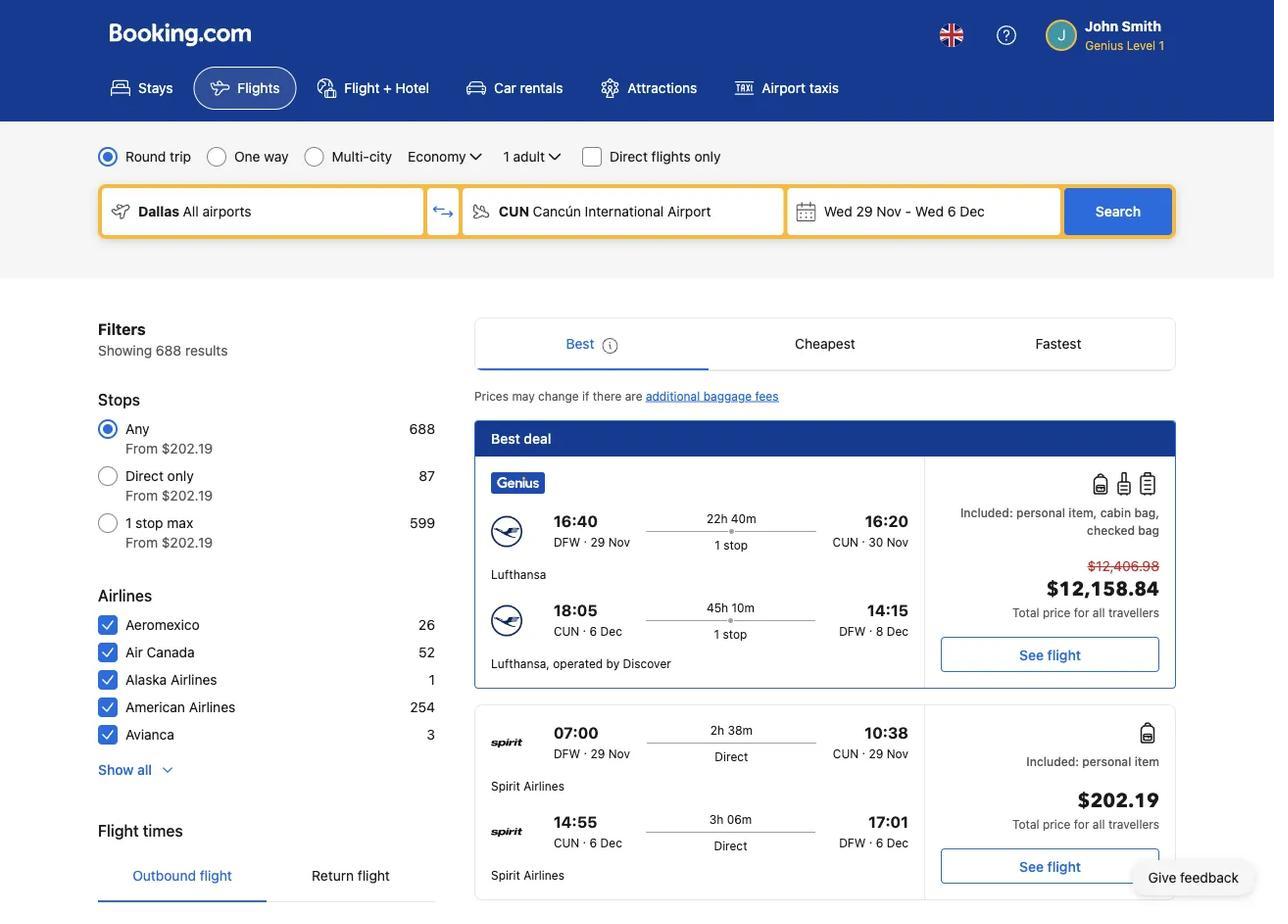 Task type: locate. For each thing, give the bounding box(es) containing it.
2 spirit from the top
[[491, 869, 520, 882]]

nov inside 07:00 dfw . 29 nov
[[609, 747, 630, 761]]

$202.19 total price for all travellers
[[1013, 788, 1160, 831]]

6 down 17:01
[[876, 836, 884, 850]]

dfw for 16:40
[[554, 535, 581, 549]]

wed right "-"
[[916, 203, 944, 220]]

1 horizontal spatial personal
[[1083, 755, 1132, 769]]

$202.19 up the direct only from $202.19
[[162, 441, 213, 457]]

nov down 10:38
[[887, 747, 909, 761]]

0 vertical spatial price
[[1043, 606, 1071, 620]]

1 horizontal spatial tab list
[[476, 319, 1176, 372]]

6 inside 18:05 cun . 6 dec
[[590, 625, 597, 638]]

0 vertical spatial all
[[1093, 606, 1106, 620]]

dec inside 17:01 dfw . 6 dec
[[887, 836, 909, 850]]

6 for 18:05
[[590, 625, 597, 638]]

direct down 2h 38m
[[715, 750, 749, 764]]

1 wed from the left
[[824, 203, 853, 220]]

canada
[[147, 645, 195, 661]]

spirit airlines down '14:55'
[[491, 869, 565, 882]]

0 horizontal spatial airport
[[668, 203, 711, 220]]

$202.19 down max
[[162, 535, 213, 551]]

. for 16:20
[[862, 531, 866, 545]]

+
[[384, 80, 392, 96]]

dfw
[[554, 535, 581, 549], [839, 625, 866, 638], [554, 747, 581, 761], [839, 836, 866, 850]]

. down 17:01
[[869, 832, 873, 846]]

fastest button
[[942, 319, 1176, 370]]

1 vertical spatial stop
[[724, 538, 748, 552]]

cun down 18:05
[[554, 625, 580, 638]]

give
[[1149, 870, 1177, 886]]

1 vertical spatial see
[[1020, 859, 1044, 875]]

0 vertical spatial personal
[[1017, 506, 1066, 520]]

29 inside 10:38 cun . 29 nov
[[869, 747, 884, 761]]

any
[[126, 421, 150, 437]]

1 vertical spatial all
[[137, 762, 152, 779]]

lufthansa, operated by discover
[[491, 657, 671, 671]]

1 spirit airlines from the top
[[491, 779, 565, 793]]

direct down 3h 06m
[[714, 839, 748, 853]]

cun inside 10:38 cun . 29 nov
[[833, 747, 859, 761]]

nov up 18:05 cun . 6 dec at the left of the page
[[609, 535, 630, 549]]

07:00
[[554, 724, 599, 743]]

2 for from the top
[[1074, 818, 1090, 831]]

1 vertical spatial price
[[1043, 818, 1071, 831]]

nov left "-"
[[877, 203, 902, 220]]

all right show
[[137, 762, 152, 779]]

way
[[264, 149, 289, 165]]

$202.19 inside the direct only from $202.19
[[162, 488, 213, 504]]

flight + hotel
[[345, 80, 430, 96]]

1 horizontal spatial wed
[[916, 203, 944, 220]]

airlines up 'american airlines'
[[171, 672, 217, 688]]

included: left item,
[[961, 506, 1014, 520]]

6 for 14:55
[[590, 836, 597, 850]]

flight times
[[98, 822, 183, 841]]

$12,406.98 $12,158.84 total price for all travellers
[[1013, 558, 1160, 620]]

best left deal at left
[[491, 431, 520, 447]]

0 vertical spatial 1 stop
[[715, 538, 748, 552]]

search button
[[1065, 188, 1173, 235]]

1 spirit from the top
[[491, 779, 520, 793]]

included:
[[961, 506, 1014, 520], [1027, 755, 1080, 769]]

personal
[[1017, 506, 1066, 520], [1083, 755, 1132, 769]]

alaska airlines
[[126, 672, 217, 688]]

52
[[419, 645, 435, 661]]

. inside 07:00 dfw . 29 nov
[[584, 743, 587, 757]]

from down the direct only from $202.19
[[126, 535, 158, 551]]

$202.19 up max
[[162, 488, 213, 504]]

dallas
[[138, 203, 180, 220]]

for down the included: personal item
[[1074, 818, 1090, 831]]

airport left taxis
[[762, 80, 806, 96]]

max
[[167, 515, 193, 531]]

see down $12,406.98 $12,158.84 total price for all travellers
[[1020, 647, 1044, 663]]

06m
[[727, 813, 752, 827]]

nov for 07:00
[[609, 747, 630, 761]]

. down 10:38
[[862, 743, 866, 757]]

personal for $12,406.98
[[1017, 506, 1066, 520]]

wed left "-"
[[824, 203, 853, 220]]

. for 14:15
[[869, 621, 873, 634]]

1 total from the top
[[1013, 606, 1040, 620]]

14:55
[[554, 813, 598, 832]]

dfw inside '16:40 dfw . 29 nov'
[[554, 535, 581, 549]]

cun inside 14:55 cun . 6 dec
[[554, 836, 580, 850]]

1 horizontal spatial flight
[[345, 80, 380, 96]]

3 from from the top
[[126, 535, 158, 551]]

. inside 18:05 cun . 6 dec
[[583, 621, 587, 634]]

direct inside the direct only from $202.19
[[126, 468, 164, 484]]

0 horizontal spatial wed
[[824, 203, 853, 220]]

0 horizontal spatial flight
[[98, 822, 139, 841]]

6 inside 17:01 dfw . 6 dec
[[876, 836, 884, 850]]

3h 06m
[[710, 813, 752, 827]]

for down the $12,158.84 on the right of page
[[1074, 606, 1090, 620]]

0 vertical spatial from
[[126, 441, 158, 457]]

airlines up '14:55'
[[524, 779, 565, 793]]

. inside 14:55 cun . 6 dec
[[583, 832, 587, 846]]

filters showing 688 results
[[98, 320, 228, 359]]

29 down 10:38
[[869, 747, 884, 761]]

aeromexico
[[126, 617, 200, 633]]

1 stop down "22h 40m"
[[715, 538, 748, 552]]

lufthansa,
[[491, 657, 550, 671]]

travellers up give
[[1109, 818, 1160, 831]]

airlines
[[98, 587, 152, 605], [171, 672, 217, 688], [189, 700, 236, 716], [524, 779, 565, 793], [524, 869, 565, 882]]

1 vertical spatial only
[[167, 468, 194, 484]]

. left 8 on the right of the page
[[869, 621, 873, 634]]

travellers down the $12,158.84 on the right of page
[[1109, 606, 1160, 620]]

2 vertical spatial from
[[126, 535, 158, 551]]

only
[[695, 149, 721, 165], [167, 468, 194, 484]]

1 vertical spatial see flight button
[[941, 849, 1160, 884]]

direct left the flights
[[610, 149, 648, 165]]

see flight down the $202.19 total price for all travellers
[[1020, 859, 1081, 875]]

see down the $202.19 total price for all travellers
[[1020, 859, 1044, 875]]

american
[[126, 700, 185, 716]]

2 total from the top
[[1013, 818, 1040, 831]]

1 see flight button from the top
[[941, 637, 1160, 673]]

airport down the flights
[[668, 203, 711, 220]]

nov for 10:38
[[887, 747, 909, 761]]

personal for $202.19
[[1083, 755, 1132, 769]]

direct down any from $202.19 at the top left
[[126, 468, 164, 484]]

from down the any at the left of page
[[126, 441, 158, 457]]

see flight down $12,406.98 $12,158.84 total price for all travellers
[[1020, 647, 1081, 663]]

all down the $12,158.84 on the right of page
[[1093, 606, 1106, 620]]

direct
[[610, 149, 648, 165], [126, 468, 164, 484], [715, 750, 749, 764], [714, 839, 748, 853]]

nov inside '16:40 dfw . 29 nov'
[[609, 535, 630, 549]]

dallas all airports
[[138, 203, 252, 220]]

included: inside included: personal item, cabin bag, checked bag
[[961, 506, 1014, 520]]

. down '14:55'
[[583, 832, 587, 846]]

14:15
[[868, 602, 909, 620]]

flight left +
[[345, 80, 380, 96]]

dfw for 17:01
[[839, 836, 866, 850]]

personal left item,
[[1017, 506, 1066, 520]]

. for 17:01
[[869, 832, 873, 846]]

economy
[[408, 149, 466, 165]]

0 vertical spatial see flight
[[1020, 647, 1081, 663]]

1 vertical spatial travellers
[[1109, 818, 1160, 831]]

6 right "-"
[[948, 203, 956, 220]]

688 up 87 at the left bottom of the page
[[410, 421, 435, 437]]

airports
[[202, 203, 252, 220]]

29 inside 07:00 dfw . 29 nov
[[591, 747, 605, 761]]

1 horizontal spatial included:
[[1027, 755, 1080, 769]]

tab list
[[476, 319, 1176, 372], [98, 851, 435, 904]]

flight inside flight + hotel link
[[345, 80, 380, 96]]

$202.19 inside the $202.19 total price for all travellers
[[1078, 788, 1160, 815]]

bag
[[1139, 524, 1160, 537]]

6 down 18:05
[[590, 625, 597, 638]]

dfw inside 17:01 dfw . 6 dec
[[839, 836, 866, 850]]

2 spirit airlines from the top
[[491, 869, 565, 882]]

total down included: personal item, cabin bag, checked bag
[[1013, 606, 1040, 620]]

bag,
[[1135, 506, 1160, 520]]

price down the $12,158.84 on the right of page
[[1043, 606, 1071, 620]]

2 see flight button from the top
[[941, 849, 1160, 884]]

1 horizontal spatial airport
[[762, 80, 806, 96]]

item,
[[1069, 506, 1098, 520]]

cun inside 16:20 cun . 30 nov
[[833, 535, 859, 549]]

0 vertical spatial spirit airlines
[[491, 779, 565, 793]]

flights link
[[194, 67, 297, 110]]

spirit airlines
[[491, 779, 565, 793], [491, 869, 565, 882]]

see flight for $12,158.84
[[1020, 647, 1081, 663]]

showing
[[98, 343, 152, 359]]

$202.19 down the included: personal item
[[1078, 788, 1160, 815]]

29 left "-"
[[856, 203, 873, 220]]

included: up the $202.19 total price for all travellers
[[1027, 755, 1080, 769]]

car rentals
[[494, 80, 563, 96]]

flight left the times
[[98, 822, 139, 841]]

from
[[126, 441, 158, 457], [126, 488, 158, 504], [126, 535, 158, 551]]

29 down 16:40 on the bottom left of the page
[[591, 535, 605, 549]]

. inside '16:40 dfw . 29 nov'
[[584, 531, 587, 545]]

1 travellers from the top
[[1109, 606, 1160, 620]]

total inside the $202.19 total price for all travellers
[[1013, 818, 1040, 831]]

6 down '14:55'
[[590, 836, 597, 850]]

give feedback button
[[1133, 861, 1255, 896]]

10:38 cun . 29 nov
[[833, 724, 909, 761]]

07:00 dfw . 29 nov
[[554, 724, 630, 761]]

stop down "22h 40m"
[[724, 538, 748, 552]]

6 inside popup button
[[948, 203, 956, 220]]

. inside 17:01 dfw . 6 dec
[[869, 832, 873, 846]]

1 vertical spatial from
[[126, 488, 158, 504]]

dfw inside 14:15 dfw . 8 dec
[[839, 625, 866, 638]]

nov inside 16:20 cun . 30 nov
[[887, 535, 909, 549]]

29 for 07:00
[[591, 747, 605, 761]]

. down 16:40 on the bottom left of the page
[[584, 531, 587, 545]]

2 vertical spatial stop
[[723, 628, 748, 641]]

1 horizontal spatial only
[[695, 149, 721, 165]]

1 stop down 45h 10m on the right of the page
[[714, 628, 748, 641]]

. inside 14:15 dfw . 8 dec
[[869, 621, 873, 634]]

only down any from $202.19 at the top left
[[167, 468, 194, 484]]

1 vertical spatial flight
[[98, 822, 139, 841]]

0 horizontal spatial 688
[[156, 343, 182, 359]]

29 inside '16:40 dfw . 29 nov'
[[591, 535, 605, 549]]

0 vertical spatial stop
[[135, 515, 163, 531]]

1 left max
[[126, 515, 132, 531]]

1 inside the john smith genius level 1
[[1159, 38, 1165, 52]]

0 vertical spatial travellers
[[1109, 606, 1160, 620]]

spirit airlines up '14:55'
[[491, 779, 565, 793]]

1 vertical spatial total
[[1013, 818, 1040, 831]]

cheapest
[[795, 336, 856, 352]]

stop for 18:05
[[723, 628, 748, 641]]

cun inside 18:05 cun . 6 dec
[[554, 625, 580, 638]]

cun
[[499, 203, 530, 220], [833, 535, 859, 549], [554, 625, 580, 638], [833, 747, 859, 761], [554, 836, 580, 850]]

2 from from the top
[[126, 488, 158, 504]]

1 horizontal spatial 688
[[410, 421, 435, 437]]

688
[[156, 343, 182, 359], [410, 421, 435, 437]]

best up 'if'
[[566, 336, 595, 352]]

1 from from the top
[[126, 441, 158, 457]]

dfw for 14:15
[[839, 625, 866, 638]]

17:01 dfw . 6 dec
[[839, 813, 909, 850]]

included: personal item
[[1027, 755, 1160, 769]]

0 vertical spatial only
[[695, 149, 721, 165]]

. left 30
[[862, 531, 866, 545]]

3
[[427, 727, 435, 743]]

multi-
[[332, 149, 369, 165]]

see flight button down the $202.19 total price for all travellers
[[941, 849, 1160, 884]]

0 vertical spatial airport
[[762, 80, 806, 96]]

. down 18:05
[[583, 621, 587, 634]]

cun left 30
[[833, 535, 859, 549]]

0 vertical spatial for
[[1074, 606, 1090, 620]]

0 horizontal spatial best
[[491, 431, 520, 447]]

40m
[[731, 512, 757, 526]]

29 down 07:00 on the left
[[591, 747, 605, 761]]

0 vertical spatial total
[[1013, 606, 1040, 620]]

0 horizontal spatial only
[[167, 468, 194, 484]]

. for 07:00
[[584, 743, 587, 757]]

flights
[[652, 149, 691, 165]]

nov inside 10:38 cun . 29 nov
[[887, 747, 909, 761]]

stop for 16:40
[[724, 538, 748, 552]]

cun up 17:01 dfw . 6 dec
[[833, 747, 859, 761]]

there
[[593, 389, 622, 403]]

1 vertical spatial included:
[[1027, 755, 1080, 769]]

1 vertical spatial for
[[1074, 818, 1090, 831]]

1 vertical spatial spirit airlines
[[491, 869, 565, 882]]

6
[[948, 203, 956, 220], [590, 625, 597, 638], [590, 836, 597, 850], [876, 836, 884, 850]]

stays
[[138, 80, 173, 96]]

flight right return on the bottom
[[358, 868, 390, 884]]

personal inside included: personal item, cabin bag, checked bag
[[1017, 506, 1066, 520]]

2 wed from the left
[[916, 203, 944, 220]]

1 right level
[[1159, 38, 1165, 52]]

1 for from the top
[[1074, 606, 1090, 620]]

for inside the $202.19 total price for all travellers
[[1074, 818, 1090, 831]]

travellers
[[1109, 606, 1160, 620], [1109, 818, 1160, 831]]

0 horizontal spatial tab list
[[98, 851, 435, 904]]

1 inside 1 stop max from $202.19
[[126, 515, 132, 531]]

$202.19 inside 1 stop max from $202.19
[[162, 535, 213, 551]]

price inside the $202.19 total price for all travellers
[[1043, 818, 1071, 831]]

6 inside 14:55 cun . 6 dec
[[590, 836, 597, 850]]

best inside 'button'
[[566, 336, 595, 352]]

688 left results
[[156, 343, 182, 359]]

airlines down '14:55'
[[524, 869, 565, 882]]

see flight button down $12,406.98 $12,158.84 total price for all travellers
[[941, 637, 1160, 673]]

all down the included: personal item
[[1093, 818, 1106, 831]]

see flight button
[[941, 637, 1160, 673], [941, 849, 1160, 884]]

best image
[[602, 338, 618, 354], [602, 338, 618, 354]]

only right the flights
[[695, 149, 721, 165]]

flight
[[345, 80, 380, 96], [98, 822, 139, 841]]

search
[[1096, 203, 1141, 220]]

flight right outbound
[[200, 868, 232, 884]]

personal left item
[[1083, 755, 1132, 769]]

0 vertical spatial flight
[[345, 80, 380, 96]]

. for 10:38
[[862, 743, 866, 757]]

price down the included: personal item
[[1043, 818, 1071, 831]]

nov right 30
[[887, 535, 909, 549]]

14:55 cun . 6 dec
[[554, 813, 622, 850]]

total inside $12,406.98 $12,158.84 total price for all travellers
[[1013, 606, 1040, 620]]

0 vertical spatial spirit
[[491, 779, 520, 793]]

14:15 dfw . 8 dec
[[839, 602, 909, 638]]

included: personal item, cabin bag, checked bag
[[961, 506, 1160, 537]]

dec inside 18:05 cun . 6 dec
[[601, 625, 622, 638]]

all inside the $202.19 total price for all travellers
[[1093, 818, 1106, 831]]

booking.com logo image
[[110, 23, 251, 47], [110, 23, 251, 47]]

all inside "button"
[[137, 762, 152, 779]]

cabin
[[1101, 506, 1132, 520]]

attractions link
[[584, 67, 714, 110]]

0 horizontal spatial personal
[[1017, 506, 1066, 520]]

1 vertical spatial personal
[[1083, 755, 1132, 769]]

1 stop for 18:05
[[714, 628, 748, 641]]

nov
[[877, 203, 902, 220], [609, 535, 630, 549], [887, 535, 909, 549], [609, 747, 630, 761], [887, 747, 909, 761]]

stays link
[[94, 67, 190, 110]]

0 vertical spatial best
[[566, 336, 595, 352]]

stop left max
[[135, 515, 163, 531]]

0 horizontal spatial included:
[[961, 506, 1014, 520]]

included: for $12,158.84
[[961, 506, 1014, 520]]

travellers inside $12,406.98 $12,158.84 total price for all travellers
[[1109, 606, 1160, 620]]

1 see from the top
[[1020, 647, 1044, 663]]

1 left adult at left
[[503, 149, 510, 165]]

stop
[[135, 515, 163, 531], [724, 538, 748, 552], [723, 628, 748, 641]]

nov up 14:55 cun . 6 dec
[[609, 747, 630, 761]]

dec inside 14:15 dfw . 8 dec
[[887, 625, 909, 638]]

best for best
[[566, 336, 595, 352]]

1 vertical spatial best
[[491, 431, 520, 447]]

0 vertical spatial see flight button
[[941, 637, 1160, 673]]

total down the included: personal item
[[1013, 818, 1040, 831]]

1 price from the top
[[1043, 606, 1071, 620]]

outbound
[[133, 868, 196, 884]]

from up 1 stop max from $202.19
[[126, 488, 158, 504]]

flight for flight + hotel
[[345, 80, 380, 96]]

26
[[419, 617, 435, 633]]

show all
[[98, 762, 152, 779]]

. inside 16:20 cun . 30 nov
[[862, 531, 866, 545]]

0 vertical spatial see
[[1020, 647, 1044, 663]]

checked
[[1087, 524, 1135, 537]]

stop down 45h 10m on the right of the page
[[723, 628, 748, 641]]

cun down '14:55'
[[554, 836, 580, 850]]

0 vertical spatial tab list
[[476, 319, 1176, 372]]

dec inside 14:55 cun . 6 dec
[[601, 836, 622, 850]]

0 vertical spatial 688
[[156, 343, 182, 359]]

nov for 16:20
[[887, 535, 909, 549]]

. down 07:00 on the left
[[584, 743, 587, 757]]

1 horizontal spatial best
[[566, 336, 595, 352]]

this is a genius deal flight image
[[491, 473, 545, 494], [491, 473, 545, 494]]

2 see from the top
[[1020, 859, 1044, 875]]

0 vertical spatial included:
[[961, 506, 1014, 520]]

1 see flight from the top
[[1020, 647, 1081, 663]]

from inside 1 stop max from $202.19
[[126, 535, 158, 551]]

baggage
[[704, 389, 752, 403]]

nov for 16:40
[[609, 535, 630, 549]]

1 vertical spatial 1 stop
[[714, 628, 748, 641]]

2 price from the top
[[1043, 818, 1071, 831]]

results
[[185, 343, 228, 359]]

item
[[1135, 755, 1160, 769]]

are
[[625, 389, 643, 403]]

. inside 10:38 cun . 29 nov
[[862, 743, 866, 757]]

dfw inside 07:00 dfw . 29 nov
[[554, 747, 581, 761]]

2 travellers from the top
[[1109, 818, 1160, 831]]

1 vertical spatial tab list
[[98, 851, 435, 904]]

1 vertical spatial see flight
[[1020, 859, 1081, 875]]

2 vertical spatial all
[[1093, 818, 1106, 831]]

1 vertical spatial spirit
[[491, 869, 520, 882]]

2 see flight from the top
[[1020, 859, 1081, 875]]

1
[[1159, 38, 1165, 52], [503, 149, 510, 165], [126, 515, 132, 531], [715, 538, 721, 552], [714, 628, 720, 641], [429, 672, 435, 688]]

airport taxis link
[[718, 67, 856, 110]]



Task type: vqa. For each thing, say whether or not it's contained in the screenshot.
the left Included:
yes



Task type: describe. For each thing, give the bounding box(es) containing it.
1 down 45h
[[714, 628, 720, 641]]

45h
[[707, 601, 729, 615]]

. for 16:40
[[584, 531, 587, 545]]

$12,158.84
[[1047, 577, 1160, 603]]

1 vertical spatial airport
[[668, 203, 711, 220]]

times
[[143, 822, 183, 841]]

attractions
[[628, 80, 697, 96]]

22h 40m
[[707, 512, 757, 526]]

flight down $12,406.98 $12,158.84 total price for all travellers
[[1048, 647, 1081, 663]]

cun left the cancún
[[499, 203, 530, 220]]

price inside $12,406.98 $12,158.84 total price for all travellers
[[1043, 606, 1071, 620]]

. for 14:55
[[583, 832, 587, 846]]

1 down "52"
[[429, 672, 435, 688]]

genius
[[1086, 38, 1124, 52]]

if
[[582, 389, 590, 403]]

lufthansa
[[491, 568, 546, 581]]

see flight button for $12,158.84
[[941, 637, 1160, 673]]

cheapest button
[[709, 319, 942, 370]]

see flight button for total
[[941, 849, 1160, 884]]

john
[[1086, 18, 1119, 34]]

wed 29 nov - wed 6 dec
[[824, 203, 985, 220]]

see for $12,158.84
[[1020, 647, 1044, 663]]

adult
[[513, 149, 545, 165]]

level
[[1127, 38, 1156, 52]]

1 vertical spatial 688
[[410, 421, 435, 437]]

dec for 18:05
[[601, 625, 622, 638]]

fastest
[[1036, 336, 1082, 352]]

1 inside popup button
[[503, 149, 510, 165]]

airlines down alaska airlines on the bottom left of page
[[189, 700, 236, 716]]

additional baggage fees link
[[646, 389, 779, 403]]

prices may change if there are additional baggage fees
[[475, 389, 779, 403]]

wed 29 nov - wed 6 dec button
[[788, 188, 1061, 235]]

direct flights only
[[610, 149, 721, 165]]

dec for 14:55
[[601, 836, 622, 850]]

show
[[98, 762, 134, 779]]

dec for 17:01
[[887, 836, 909, 850]]

8
[[876, 625, 884, 638]]

fees
[[755, 389, 779, 403]]

from inside the direct only from $202.19
[[126, 488, 158, 504]]

1 down 22h
[[715, 538, 721, 552]]

show all button
[[90, 753, 183, 788]]

give feedback
[[1149, 870, 1239, 886]]

travellers inside the $202.19 total price for all travellers
[[1109, 818, 1160, 831]]

filters
[[98, 320, 146, 339]]

38m
[[728, 724, 753, 737]]

cun for 10:38
[[833, 747, 859, 761]]

see for total
[[1020, 859, 1044, 875]]

17:01
[[869, 813, 909, 832]]

rentals
[[520, 80, 563, 96]]

flight down the $202.19 total price for all travellers
[[1048, 859, 1081, 875]]

round trip
[[126, 149, 191, 165]]

16:40 dfw . 29 nov
[[554, 512, 630, 549]]

from inside any from $202.19
[[126, 441, 158, 457]]

best button
[[476, 319, 709, 370]]

1 adult button
[[501, 145, 567, 169]]

dfw for 07:00
[[554, 747, 581, 761]]

1 adult
[[503, 149, 545, 165]]

10:38
[[865, 724, 909, 743]]

flights
[[238, 80, 280, 96]]

tab list containing outbound flight
[[98, 851, 435, 904]]

alaska
[[126, 672, 167, 688]]

trip
[[170, 149, 191, 165]]

22h
[[707, 512, 728, 526]]

cun for 16:20
[[833, 535, 859, 549]]

688 inside filters showing 688 results
[[156, 343, 182, 359]]

american airlines
[[126, 700, 236, 716]]

for inside $12,406.98 $12,158.84 total price for all travellers
[[1074, 606, 1090, 620]]

87
[[419, 468, 435, 484]]

1 stop max from $202.19
[[126, 515, 213, 551]]

18:05
[[554, 602, 598, 620]]

$12,406.98
[[1088, 558, 1160, 575]]

only inside the direct only from $202.19
[[167, 468, 194, 484]]

taxis
[[810, 80, 839, 96]]

prices
[[475, 389, 509, 403]]

tab list containing best
[[476, 319, 1176, 372]]

air
[[126, 645, 143, 661]]

dec inside popup button
[[960, 203, 985, 220]]

by
[[606, 657, 620, 671]]

feedback
[[1181, 870, 1239, 886]]

car rentals link
[[450, 67, 580, 110]]

. for 18:05
[[583, 621, 587, 634]]

deal
[[524, 431, 551, 447]]

included: for total
[[1027, 755, 1080, 769]]

6 for 17:01
[[876, 836, 884, 850]]

hotel
[[396, 80, 430, 96]]

cun for 18:05
[[554, 625, 580, 638]]

29 for 10:38
[[869, 747, 884, 761]]

air canada
[[126, 645, 195, 661]]

flight + hotel link
[[300, 67, 446, 110]]

airlines up the aeromexico
[[98, 587, 152, 605]]

all inside $12,406.98 $12,158.84 total price for all travellers
[[1093, 606, 1106, 620]]

flight inside return flight button
[[358, 868, 390, 884]]

additional
[[646, 389, 700, 403]]

return
[[312, 868, 354, 884]]

stop inside 1 stop max from $202.19
[[135, 515, 163, 531]]

dec for 14:15
[[887, 625, 909, 638]]

30
[[869, 535, 884, 549]]

cancún
[[533, 203, 581, 220]]

16:40
[[554, 512, 598, 531]]

flight inside outbound flight button
[[200, 868, 232, 884]]

operated
[[553, 657, 603, 671]]

1 stop for 16:40
[[715, 538, 748, 552]]

16:20 cun . 30 nov
[[833, 512, 909, 549]]

any from $202.19
[[126, 421, 213, 457]]

car
[[494, 80, 516, 96]]

3h
[[710, 813, 724, 827]]

-
[[906, 203, 912, 220]]

$202.19 inside any from $202.19
[[162, 441, 213, 457]]

best for best deal
[[491, 431, 520, 447]]

16:20
[[865, 512, 909, 531]]

one way
[[234, 149, 289, 165]]

return flight
[[312, 868, 390, 884]]

discover
[[623, 657, 671, 671]]

cun for 14:55
[[554, 836, 580, 850]]

nov inside wed 29 nov - wed 6 dec popup button
[[877, 203, 902, 220]]

18:05 cun . 6 dec
[[554, 602, 622, 638]]

flight for flight times
[[98, 822, 139, 841]]

avianca
[[126, 727, 174, 743]]

29 inside popup button
[[856, 203, 873, 220]]

smith
[[1122, 18, 1162, 34]]

see flight for total
[[1020, 859, 1081, 875]]

29 for 16:40
[[591, 535, 605, 549]]



